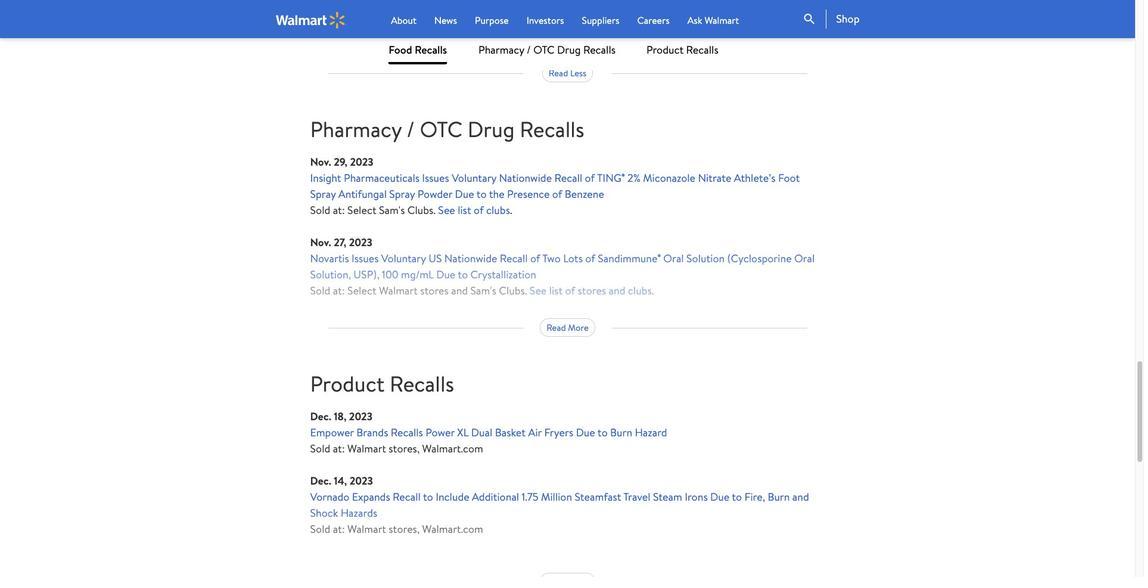 Task type: vqa. For each thing, say whether or not it's contained in the screenshot.
&
no



Task type: describe. For each thing, give the bounding box(es) containing it.
nov. for nov. 29, 2023 insight pharmaceuticals issues voluntary nationwide recall of ting® 2% miconazole nitrate athlete's foot spray antifungal spray powder due to the presence of benzene sold at: select sam's clubs. see list of clubs .
[[310, 154, 331, 169]]

0 horizontal spatial drug
[[468, 115, 515, 145]]

1 oral from the left
[[664, 251, 684, 266]]

2 stores from the left
[[578, 283, 606, 298]]

sam's inside the nov. 27, 2023 novartis issues voluntary us nationwide recall of two lots of sandimmune® oral solution (cyclosporine oral solution, usp), 100 mg/ml due to crystallization sold at: select walmart stores and sam's clubs. see list of stores and clubs .
[[471, 283, 497, 298]]

list inside the nov. 27, 2023 novartis issues voluntary us nationwide recall of two lots of sandimmune® oral solution (cyclosporine oral solution, usp), 100 mg/ml due to crystallization sold at: select walmart stores and sam's clubs. see list of stores and clubs .
[[549, 283, 563, 298]]

crystallization
[[471, 267, 537, 282]]

0 vertical spatial otc
[[534, 42, 555, 57]]

at: inside dec. 14, 2023 vornado expands recall to include additional 1.75 million steamfast travel steam irons due to fire, burn and shock hazards sold at: walmart stores, walmart.com
[[333, 522, 345, 537]]

antifungal
[[339, 187, 387, 202]]

ask walmart
[[688, 14, 739, 27]]

insight
[[310, 171, 341, 185]]

hazard
[[635, 425, 668, 440]]

novartis
[[310, 251, 349, 266]]

read more
[[547, 322, 589, 334]]

0 horizontal spatial product recalls
[[310, 369, 454, 399]]

foot
[[779, 171, 800, 185]]

walmart.com inside dec. 14, 2023 vornado expands recall to include additional 1.75 million steamfast travel steam irons due to fire, burn and shock hazards sold at: walmart stores, walmart.com
[[422, 522, 483, 537]]

sold inside dec. 18, 2023 empower brands recalls power xl dual basket air fryers due to burn hazard sold at: walmart stores, walmart.com
[[310, 441, 330, 456]]

and inside dec. 14, 2023 vornado expands recall to include additional 1.75 million steamfast travel steam irons due to fire, burn and shock hazards sold at: walmart stores, walmart.com
[[793, 489, 810, 504]]

recalls inside "pharmacy / otc drug recalls" link
[[584, 42, 616, 57]]

0 horizontal spatial product
[[310, 369, 385, 399]]

expands
[[352, 489, 390, 504]]

miconazole
[[643, 171, 696, 185]]

see list of clubs link
[[438, 203, 510, 218]]

29,
[[334, 154, 348, 169]]

to inside dec. 18, 2023 empower brands recalls power xl dual basket air fryers due to burn hazard sold at: walmart stores, walmart.com
[[598, 425, 608, 440]]

1 horizontal spatial pharmacy
[[479, 42, 524, 57]]

insight pharmaceuticals issues voluntary nationwide recall of ting® 2% miconazole nitrate athlete's foot spray antifungal spray powder due to the presence of benzene link
[[310, 171, 800, 202]]

due inside the nov. 29, 2023 insight pharmaceuticals issues voluntary nationwide recall of ting® 2% miconazole nitrate athlete's foot spray antifungal spray powder due to the presence of benzene sold at: select sam's clubs. see list of clubs .
[[455, 187, 474, 202]]

. inside the nov. 29, 2023 insight pharmaceuticals issues voluntary nationwide recall of ting® 2% miconazole nitrate athlete's foot spray antifungal spray powder due to the presence of benzene sold at: select sam's clubs. see list of clubs .
[[510, 203, 512, 218]]

walmart inside dec. 14, 2023 vornado expands recall to include additional 1.75 million steamfast travel steam irons due to fire, burn and shock hazards sold at: walmart stores, walmart.com
[[348, 522, 386, 537]]

search
[[803, 12, 817, 26]]

travel
[[624, 489, 651, 504]]

walmart inside dec. 18, 2023 empower brands recalls power xl dual basket air fryers due to burn hazard sold at: walmart stores, walmart.com
[[348, 441, 386, 456]]

additional
[[472, 489, 519, 504]]

to left include
[[423, 489, 433, 504]]

air
[[528, 425, 542, 440]]

0 vertical spatial pharmacy / otc drug recalls
[[479, 42, 616, 57]]

0 horizontal spatial and
[[451, 283, 468, 298]]

(cyclosporine
[[728, 251, 792, 266]]

shop link
[[827, 10, 860, 29]]

at: inside the nov. 29, 2023 insight pharmaceuticals issues voluntary nationwide recall of ting® 2% miconazole nitrate athlete's foot spray antifungal spray powder due to the presence of benzene sold at: select sam's clubs. see list of clubs .
[[333, 203, 345, 218]]

dec. for dec. 18, 2023 empower brands recalls power xl dual basket air fryers due to burn hazard sold at: walmart stores, walmart.com
[[310, 409, 331, 424]]

nitrate
[[698, 171, 732, 185]]

nov. 27, 2023 novartis issues voluntary us nationwide recall of two lots of sandimmune® oral solution (cyclosporine oral solution, usp), 100 mg/ml due to crystallization sold at: select walmart stores and sam's clubs. see list of stores and clubs .
[[310, 235, 815, 298]]

clubs inside the nov. 27, 2023 novartis issues voluntary us nationwide recall of two lots of sandimmune® oral solution (cyclosporine oral solution, usp), 100 mg/ml due to crystallization sold at: select walmart stores and sam's clubs. see list of stores and clubs .
[[628, 283, 652, 298]]

ask
[[688, 14, 703, 27]]

sandimmune®
[[598, 251, 661, 266]]

ask walmart link
[[688, 13, 739, 27]]

recall for of
[[555, 171, 583, 185]]

brands
[[357, 425, 388, 440]]

less
[[570, 67, 587, 80]]

at: inside the nov. 27, 2023 novartis issues voluntary us nationwide recall of two lots of sandimmune® oral solution (cyclosporine oral solution, usp), 100 mg/ml due to crystallization sold at: select walmart stores and sam's clubs. see list of stores and clubs .
[[333, 283, 345, 298]]

irons
[[685, 489, 708, 504]]

suppliers button
[[582, 13, 620, 27]]

ting®
[[597, 171, 625, 185]]

0 horizontal spatial pharmacy
[[310, 115, 402, 145]]

recalls up the nov. 29, 2023 insight pharmaceuticals issues voluntary nationwide recall of ting® 2% miconazole nitrate athlete's foot spray antifungal spray powder due to the presence of benzene sold at: select sam's clubs. see list of clubs .
[[520, 115, 585, 145]]

select inside the nov. 27, 2023 novartis issues voluntary us nationwide recall of two lots of sandimmune® oral solution (cyclosporine oral solution, usp), 100 mg/ml due to crystallization sold at: select walmart stores and sam's clubs. see list of stores and clubs .
[[348, 283, 377, 298]]

1 vertical spatial pharmacy / otc drug recalls
[[310, 115, 585, 145]]

burn inside dec. 14, 2023 vornado expands recall to include additional 1.75 million steamfast travel steam irons due to fire, burn and shock hazards sold at: walmart stores, walmart.com
[[768, 489, 790, 504]]

recalls inside "food recalls" link
[[415, 42, 447, 57]]

investors
[[527, 14, 564, 27]]

read for read more
[[547, 322, 566, 334]]

steamfast
[[575, 489, 622, 504]]

1.75
[[522, 489, 539, 504]]

careers link
[[638, 13, 670, 27]]

pharmaceuticals
[[344, 171, 420, 185]]

solution,
[[310, 267, 351, 282]]

food
[[389, 42, 412, 57]]

sold inside dec. 14, 2023 vornado expands recall to include additional 1.75 million steamfast travel steam irons due to fire, burn and shock hazards sold at: walmart stores, walmart.com
[[310, 522, 330, 537]]

million
[[541, 489, 572, 504]]

recalls inside dec. 18, 2023 empower brands recalls power xl dual basket air fryers due to burn hazard sold at: walmart stores, walmart.com
[[391, 425, 423, 440]]

clubs. inside the nov. 29, 2023 insight pharmaceuticals issues voluntary nationwide recall of ting® 2% miconazole nitrate athlete's foot spray antifungal spray powder due to the presence of benzene sold at: select sam's clubs. see list of clubs .
[[408, 203, 436, 218]]

see inside the nov. 27, 2023 novartis issues voluntary us nationwide recall of two lots of sandimmune® oral solution (cyclosporine oral solution, usp), 100 mg/ml due to crystallization sold at: select walmart stores and sam's clubs. see list of stores and clubs .
[[530, 283, 547, 298]]

. inside the nov. 27, 2023 novartis issues voluntary us nationwide recall of two lots of sandimmune® oral solution (cyclosporine oral solution, usp), 100 mg/ml due to crystallization sold at: select walmart stores and sam's clubs. see list of stores and clubs .
[[652, 283, 654, 298]]

recall for crystallization
[[500, 251, 528, 266]]

clubs. inside the nov. 27, 2023 novartis issues voluntary us nationwide recall of two lots of sandimmune® oral solution (cyclosporine oral solution, usp), 100 mg/ml due to crystallization sold at: select walmart stores and sam's clubs. see list of stores and clubs .
[[499, 283, 527, 298]]

careers
[[638, 14, 670, 27]]

suppliers
[[582, 14, 620, 27]]

basket
[[495, 425, 526, 440]]

walmart inside the nov. 27, 2023 novartis issues voluntary us nationwide recall of two lots of sandimmune® oral solution (cyclosporine oral solution, usp), 100 mg/ml due to crystallization sold at: select walmart stores and sam's clubs. see list of stores and clubs .
[[379, 283, 418, 298]]

due inside the nov. 27, 2023 novartis issues voluntary us nationwide recall of two lots of sandimmune® oral solution (cyclosporine oral solution, usp), 100 mg/ml due to crystallization sold at: select walmart stores and sam's clubs. see list of stores and clubs .
[[436, 267, 456, 282]]

purpose
[[475, 14, 509, 27]]

14,
[[334, 473, 347, 488]]

news button
[[435, 13, 457, 27]]

empower
[[310, 425, 354, 440]]

investors button
[[527, 13, 564, 27]]

powder
[[418, 187, 453, 202]]

shop
[[837, 11, 860, 26]]

about button
[[391, 13, 417, 27]]

voluntary inside the nov. 27, 2023 novartis issues voluntary us nationwide recall of two lots of sandimmune® oral solution (cyclosporine oral solution, usp), 100 mg/ml due to crystallization sold at: select walmart stores and sam's clubs. see list of stores and clubs .
[[381, 251, 426, 266]]

more
[[568, 322, 589, 334]]

issues inside the nov. 29, 2023 insight pharmaceuticals issues voluntary nationwide recall of ting® 2% miconazole nitrate athlete's foot spray antifungal spray powder due to the presence of benzene sold at: select sam's clubs. see list of clubs .
[[422, 171, 449, 185]]

nov. for nov. 27, 2023 novartis issues voluntary us nationwide recall of two lots of sandimmune® oral solution (cyclosporine oral solution, usp), 100 mg/ml due to crystallization sold at: select walmart stores and sam's clubs. see list of stores and clubs .
[[310, 235, 331, 250]]

see list of stores and clubs link
[[530, 283, 652, 298]]

usp),
[[354, 267, 380, 282]]

two
[[543, 251, 561, 266]]

about
[[391, 14, 417, 27]]

read for read less
[[549, 67, 568, 80]]



Task type: locate. For each thing, give the bounding box(es) containing it.
1 horizontal spatial clubs.
[[499, 283, 527, 298]]

. down sandimmune®
[[652, 283, 654, 298]]

clubs inside the nov. 29, 2023 insight pharmaceuticals issues voluntary nationwide recall of ting® 2% miconazole nitrate athlete's foot spray antifungal spray powder due to the presence of benzene sold at: select sam's clubs. see list of clubs .
[[486, 203, 510, 218]]

due right irons
[[711, 489, 730, 504]]

drug inside "pharmacy / otc drug recalls" link
[[557, 42, 581, 57]]

stores, up expands
[[389, 441, 420, 456]]

/ up pharmaceuticals
[[407, 115, 415, 145]]

empower brands recalls power xl dual basket air fryers due to burn hazard link
[[310, 425, 668, 440]]

clubs. down crystallization
[[499, 283, 527, 298]]

of
[[585, 171, 595, 185], [553, 187, 562, 202], [474, 203, 484, 218], [531, 251, 540, 266], [586, 251, 596, 266], [565, 283, 575, 298]]

read left less
[[549, 67, 568, 80]]

select down usp), on the top left of the page
[[348, 283, 377, 298]]

0 horizontal spatial otc
[[420, 115, 463, 145]]

nov. 29, 2023 insight pharmaceuticals issues voluntary nationwide recall of ting® 2% miconazole nitrate athlete's foot spray antifungal spray powder due to the presence of benzene sold at: select sam's clubs. see list of clubs .
[[310, 154, 800, 218]]

2 select from the top
[[348, 283, 377, 298]]

issues up the powder
[[422, 171, 449, 185]]

4 at: from the top
[[333, 522, 345, 537]]

2 stores, from the top
[[389, 522, 420, 537]]

spray down insight
[[310, 187, 336, 202]]

stores, inside dec. 14, 2023 vornado expands recall to include additional 1.75 million steamfast travel steam irons due to fire, burn and shock hazards sold at: walmart stores, walmart.com
[[389, 522, 420, 537]]

nationwide for presence
[[499, 171, 552, 185]]

the
[[489, 187, 505, 202]]

1 vertical spatial select
[[348, 283, 377, 298]]

to
[[477, 187, 487, 202], [458, 267, 468, 282], [598, 425, 608, 440], [423, 489, 433, 504], [732, 489, 742, 504]]

0 horizontal spatial .
[[510, 203, 512, 218]]

dec. inside dec. 14, 2023 vornado expands recall to include additional 1.75 million steamfast travel steam irons due to fire, burn and shock hazards sold at: walmart stores, walmart.com
[[310, 473, 331, 488]]

purpose button
[[475, 13, 509, 27]]

1 vertical spatial nov.
[[310, 235, 331, 250]]

1 vertical spatial product recalls
[[310, 369, 454, 399]]

issues
[[422, 171, 449, 185], [352, 251, 379, 266]]

1 horizontal spatial product
[[647, 42, 684, 57]]

1 horizontal spatial drug
[[557, 42, 581, 57]]

0 horizontal spatial nationwide
[[445, 251, 497, 266]]

recalls inside product recalls link
[[687, 42, 719, 57]]

4 sold from the top
[[310, 522, 330, 537]]

athlete's
[[734, 171, 776, 185]]

at: down empower
[[333, 441, 345, 456]]

100
[[382, 267, 399, 282]]

benzene
[[565, 187, 604, 202]]

0 horizontal spatial burn
[[610, 425, 633, 440]]

product recalls
[[647, 42, 719, 57], [310, 369, 454, 399]]

1 vertical spatial issues
[[352, 251, 379, 266]]

0 vertical spatial drug
[[557, 42, 581, 57]]

sold inside the nov. 29, 2023 insight pharmaceuticals issues voluntary nationwide recall of ting® 2% miconazole nitrate athlete's foot spray antifungal spray powder due to the presence of benzene sold at: select sam's clubs. see list of clubs .
[[310, 203, 330, 218]]

sam's inside the nov. 29, 2023 insight pharmaceuticals issues voluntary nationwide recall of ting® 2% miconazole nitrate athlete's foot spray antifungal spray powder due to the presence of benzene sold at: select sam's clubs. see list of clubs .
[[379, 203, 405, 218]]

0 vertical spatial pharmacy
[[479, 42, 524, 57]]

recall inside the nov. 27, 2023 novartis issues voluntary us nationwide recall of two lots of sandimmune® oral solution (cyclosporine oral solution, usp), 100 mg/ml due to crystallization sold at: select walmart stores and sam's clubs. see list of stores and clubs .
[[500, 251, 528, 266]]

product recalls up the brands
[[310, 369, 454, 399]]

sold inside the nov. 27, 2023 novartis issues voluntary us nationwide recall of two lots of sandimmune® oral solution (cyclosporine oral solution, usp), 100 mg/ml due to crystallization sold at: select walmart stores and sam's clubs. see list of stores and clubs .
[[310, 283, 330, 298]]

2023 up expands
[[350, 473, 373, 488]]

to right fryers
[[598, 425, 608, 440]]

1 horizontal spatial see
[[530, 283, 547, 298]]

sold down the solution,
[[310, 283, 330, 298]]

0 vertical spatial clubs.
[[408, 203, 436, 218]]

at: down the solution,
[[333, 283, 345, 298]]

and
[[451, 283, 468, 298], [609, 283, 626, 298], [793, 489, 810, 504]]

0 horizontal spatial clubs
[[486, 203, 510, 218]]

0 vertical spatial nov.
[[310, 154, 331, 169]]

product recalls link
[[647, 36, 719, 64]]

nationwide
[[499, 171, 552, 185], [445, 251, 497, 266]]

2 oral from the left
[[795, 251, 815, 266]]

0 vertical spatial walmart.com
[[422, 441, 483, 456]]

3 at: from the top
[[333, 441, 345, 456]]

recalls up power
[[390, 369, 454, 399]]

voluntary up the
[[452, 171, 497, 185]]

stores, down expands
[[389, 522, 420, 537]]

recall up benzene at the top
[[555, 171, 583, 185]]

walmart down the brands
[[348, 441, 386, 456]]

due down the us
[[436, 267, 456, 282]]

2 dec. from the top
[[310, 473, 331, 488]]

1 vertical spatial dec.
[[310, 473, 331, 488]]

1 vertical spatial sam's
[[471, 283, 497, 298]]

pharmacy up 29,
[[310, 115, 402, 145]]

issues up usp), on the top left of the page
[[352, 251, 379, 266]]

0 vertical spatial voluntary
[[452, 171, 497, 185]]

product down careers link
[[647, 42, 684, 57]]

1 horizontal spatial .
[[652, 283, 654, 298]]

nov. up novartis
[[310, 235, 331, 250]]

dec. up vornado
[[310, 473, 331, 488]]

to inside the nov. 29, 2023 insight pharmaceuticals issues voluntary nationwide recall of ting® 2% miconazole nitrate athlete's foot spray antifungal spray powder due to the presence of benzene sold at: select sam's clubs. see list of clubs .
[[477, 187, 487, 202]]

1 walmart.com from the top
[[422, 441, 483, 456]]

1 vertical spatial drug
[[468, 115, 515, 145]]

0 horizontal spatial oral
[[664, 251, 684, 266]]

1 horizontal spatial issues
[[422, 171, 449, 185]]

0 vertical spatial /
[[527, 42, 531, 57]]

1 horizontal spatial clubs
[[628, 283, 652, 298]]

dec. 18, 2023 empower brands recalls power xl dual basket air fryers due to burn hazard sold at: walmart stores, walmart.com
[[310, 409, 668, 456]]

2 sold from the top
[[310, 283, 330, 298]]

2 walmart.com from the top
[[422, 522, 483, 537]]

2023 inside the nov. 27, 2023 novartis issues voluntary us nationwide recall of two lots of sandimmune® oral solution (cyclosporine oral solution, usp), 100 mg/ml due to crystallization sold at: select walmart stores and sam's clubs. see list of stores and clubs .
[[349, 235, 373, 250]]

due inside dec. 18, 2023 empower brands recalls power xl dual basket air fryers due to burn hazard sold at: walmart stores, walmart.com
[[576, 425, 595, 440]]

1 at: from the top
[[333, 203, 345, 218]]

1 vertical spatial voluntary
[[381, 251, 426, 266]]

0 vertical spatial recall
[[555, 171, 583, 185]]

product up 18,
[[310, 369, 385, 399]]

/ down investors
[[527, 42, 531, 57]]

1 horizontal spatial recall
[[500, 251, 528, 266]]

issues inside the nov. 27, 2023 novartis issues voluntary us nationwide recall of two lots of sandimmune® oral solution (cyclosporine oral solution, usp), 100 mg/ml due to crystallization sold at: select walmart stores and sam's clubs. see list of stores and clubs .
[[352, 251, 379, 266]]

burn right the fire,
[[768, 489, 790, 504]]

1 stores from the left
[[420, 283, 449, 298]]

to left the fire,
[[732, 489, 742, 504]]

1 horizontal spatial burn
[[768, 489, 790, 504]]

see down the 'novartis issues voluntary us nationwide recall of two lots of sandimmune® oral solution (cyclosporine oral solution, usp), 100 mg/ml due to crystallization' "link"
[[530, 283, 547, 298]]

2 horizontal spatial and
[[793, 489, 810, 504]]

power
[[426, 425, 455, 440]]

home image
[[276, 12, 347, 28]]

0 horizontal spatial clubs.
[[408, 203, 436, 218]]

nov. inside the nov. 27, 2023 novartis issues voluntary us nationwide recall of two lots of sandimmune® oral solution (cyclosporine oral solution, usp), 100 mg/ml due to crystallization sold at: select walmart stores and sam's clubs. see list of stores and clubs .
[[310, 235, 331, 250]]

0 vertical spatial clubs
[[486, 203, 510, 218]]

1 vertical spatial pharmacy
[[310, 115, 402, 145]]

2 nov. from the top
[[310, 235, 331, 250]]

clubs.
[[408, 203, 436, 218], [499, 283, 527, 298]]

food recalls
[[389, 42, 447, 57]]

1 vertical spatial list
[[549, 283, 563, 298]]

1 vertical spatial .
[[652, 283, 654, 298]]

0 vertical spatial select
[[348, 203, 377, 218]]

2023 inside the nov. 29, 2023 insight pharmaceuticals issues voluntary nationwide recall of ting® 2% miconazole nitrate athlete's foot spray antifungal spray powder due to the presence of benzene sold at: select sam's clubs. see list of clubs .
[[350, 154, 374, 169]]

walmart
[[705, 14, 739, 27], [379, 283, 418, 298], [348, 441, 386, 456], [348, 522, 386, 537]]

dec. 14, 2023 vornado expands recall to include additional 1.75 million steamfast travel steam irons due to fire, burn and shock hazards sold at: walmart stores, walmart.com
[[310, 473, 810, 537]]

at:
[[333, 203, 345, 218], [333, 283, 345, 298], [333, 441, 345, 456], [333, 522, 345, 537]]

at: down "antifungal"
[[333, 203, 345, 218]]

/
[[527, 42, 531, 57], [407, 115, 415, 145]]

recall inside dec. 14, 2023 vornado expands recall to include additional 1.75 million steamfast travel steam irons due to fire, burn and shock hazards sold at: walmart stores, walmart.com
[[393, 489, 421, 504]]

1 horizontal spatial and
[[609, 283, 626, 298]]

nationwide inside the nov. 27, 2023 novartis issues voluntary us nationwide recall of two lots of sandimmune® oral solution (cyclosporine oral solution, usp), 100 mg/ml due to crystallization sold at: select walmart stores and sam's clubs. see list of stores and clubs .
[[445, 251, 497, 266]]

1 vertical spatial stores,
[[389, 522, 420, 537]]

0 vertical spatial dec.
[[310, 409, 331, 424]]

novartis issues voluntary us nationwide recall of two lots of sandimmune® oral solution (cyclosporine oral solution, usp), 100 mg/ml due to crystallization link
[[310, 251, 815, 282]]

2023 for issues
[[349, 235, 373, 250]]

burn left hazard
[[610, 425, 633, 440]]

stores down lots
[[578, 283, 606, 298]]

news
[[435, 14, 457, 27]]

1 vertical spatial recall
[[500, 251, 528, 266]]

due right fryers
[[576, 425, 595, 440]]

to inside the nov. 27, 2023 novartis issues voluntary us nationwide recall of two lots of sandimmune® oral solution (cyclosporine oral solution, usp), 100 mg/ml due to crystallization sold at: select walmart stores and sam's clubs. see list of stores and clubs .
[[458, 267, 468, 282]]

clubs down sandimmune®
[[628, 283, 652, 298]]

1 horizontal spatial product recalls
[[647, 42, 719, 57]]

1 select from the top
[[348, 203, 377, 218]]

1 vertical spatial read
[[547, 322, 566, 334]]

see down the powder
[[438, 203, 455, 218]]

1 vertical spatial product
[[310, 369, 385, 399]]

burn inside dec. 18, 2023 empower brands recalls power xl dual basket air fryers due to burn hazard sold at: walmart stores, walmart.com
[[610, 425, 633, 440]]

due up see list of clubs "link"
[[455, 187, 474, 202]]

product recalls down ask
[[647, 42, 719, 57]]

1 horizontal spatial nationwide
[[499, 171, 552, 185]]

clubs
[[486, 203, 510, 218], [628, 283, 652, 298]]

.
[[510, 203, 512, 218], [652, 283, 654, 298]]

xl
[[457, 425, 469, 440]]

3 sold from the top
[[310, 441, 330, 456]]

0 vertical spatial burn
[[610, 425, 633, 440]]

1 horizontal spatial otc
[[534, 42, 555, 57]]

walmart.com inside dec. 18, 2023 empower brands recalls power xl dual basket air fryers due to burn hazard sold at: walmart stores, walmart.com
[[422, 441, 483, 456]]

clubs down the
[[486, 203, 510, 218]]

nov.
[[310, 154, 331, 169], [310, 235, 331, 250]]

1 vertical spatial nationwide
[[445, 251, 497, 266]]

voluntary up 100
[[381, 251, 426, 266]]

1 horizontal spatial voluntary
[[452, 171, 497, 185]]

1 vertical spatial /
[[407, 115, 415, 145]]

hazards
[[341, 506, 378, 520]]

0 horizontal spatial issues
[[352, 251, 379, 266]]

steam
[[653, 489, 683, 504]]

walmart.com down xl
[[422, 441, 483, 456]]

2 horizontal spatial recall
[[555, 171, 583, 185]]

1 horizontal spatial /
[[527, 42, 531, 57]]

1 horizontal spatial stores
[[578, 283, 606, 298]]

0 horizontal spatial see
[[438, 203, 455, 218]]

stores down mg/ml
[[420, 283, 449, 298]]

2023 for brands
[[349, 409, 373, 424]]

1 vertical spatial burn
[[768, 489, 790, 504]]

0 horizontal spatial stores
[[420, 283, 449, 298]]

1 spray from the left
[[310, 187, 336, 202]]

1 vertical spatial otc
[[420, 115, 463, 145]]

nov. inside the nov. 29, 2023 insight pharmaceuticals issues voluntary nationwide recall of ting® 2% miconazole nitrate athlete's foot spray antifungal spray powder due to the presence of benzene sold at: select sam's clubs. see list of clubs .
[[310, 154, 331, 169]]

to left the
[[477, 187, 487, 202]]

product
[[647, 42, 684, 57], [310, 369, 385, 399]]

0 vertical spatial product recalls
[[647, 42, 719, 57]]

recall up crystallization
[[500, 251, 528, 266]]

2 vertical spatial recall
[[393, 489, 421, 504]]

nationwide up presence at the left
[[499, 171, 552, 185]]

read
[[549, 67, 568, 80], [547, 322, 566, 334]]

recalls down ask
[[687, 42, 719, 57]]

spray
[[310, 187, 336, 202], [389, 187, 415, 202]]

shock
[[310, 506, 338, 520]]

0 vertical spatial sam's
[[379, 203, 405, 218]]

lots
[[564, 251, 583, 266]]

list inside the nov. 29, 2023 insight pharmaceuticals issues voluntary nationwide recall of ting® 2% miconazole nitrate athlete's foot spray antifungal spray powder due to the presence of benzene sold at: select sam's clubs. see list of clubs .
[[458, 203, 471, 218]]

nov. up insight
[[310, 154, 331, 169]]

walmart.com
[[422, 441, 483, 456], [422, 522, 483, 537]]

otc
[[534, 42, 555, 57], [420, 115, 463, 145]]

recalls down suppliers popup button
[[584, 42, 616, 57]]

pharmacy / otc drug recalls link
[[479, 36, 616, 64]]

0 horizontal spatial sam's
[[379, 203, 405, 218]]

stores
[[420, 283, 449, 298], [578, 283, 606, 298]]

spray down pharmaceuticals
[[389, 187, 415, 202]]

1 sold from the top
[[310, 203, 330, 218]]

include
[[436, 489, 470, 504]]

2023 right the 27,
[[349, 235, 373, 250]]

2 spray from the left
[[389, 187, 415, 202]]

0 vertical spatial see
[[438, 203, 455, 218]]

read left more
[[547, 322, 566, 334]]

recall inside the nov. 29, 2023 insight pharmaceuticals issues voluntary nationwide recall of ting® 2% miconazole nitrate athlete's foot spray antifungal spray powder due to the presence of benzene sold at: select sam's clubs. see list of clubs .
[[555, 171, 583, 185]]

0 horizontal spatial spray
[[310, 187, 336, 202]]

recalls right food
[[415, 42, 447, 57]]

dec.
[[310, 409, 331, 424], [310, 473, 331, 488]]

clubs. down the powder
[[408, 203, 436, 218]]

1 stores, from the top
[[389, 441, 420, 456]]

0 horizontal spatial list
[[458, 203, 471, 218]]

food recalls link
[[388, 36, 448, 64]]

sold down insight
[[310, 203, 330, 218]]

2023 for pharmaceuticals
[[350, 154, 374, 169]]

dec. for dec. 14, 2023 vornado expands recall to include additional 1.75 million steamfast travel steam irons due to fire, burn and shock hazards sold at: walmart stores, walmart.com
[[310, 473, 331, 488]]

sold
[[310, 203, 330, 218], [310, 283, 330, 298], [310, 441, 330, 456], [310, 522, 330, 537]]

vornado expands recall to include additional 1.75 million steamfast travel steam irons due to fire, burn and shock hazards link
[[310, 489, 810, 520]]

nationwide for to
[[445, 251, 497, 266]]

0 vertical spatial issues
[[422, 171, 449, 185]]

0 vertical spatial list
[[458, 203, 471, 218]]

voluntary inside the nov. 29, 2023 insight pharmaceuticals issues voluntary nationwide recall of ting® 2% miconazole nitrate athlete's foot spray antifungal spray powder due to the presence of benzene sold at: select sam's clubs. see list of clubs .
[[452, 171, 497, 185]]

vornado
[[310, 489, 350, 504]]

2023 inside dec. 14, 2023 vornado expands recall to include additional 1.75 million steamfast travel steam irons due to fire, burn and shock hazards sold at: walmart stores, walmart.com
[[350, 473, 373, 488]]

0 horizontal spatial /
[[407, 115, 415, 145]]

1 vertical spatial clubs.
[[499, 283, 527, 298]]

select down "antifungal"
[[348, 203, 377, 218]]

stores, inside dec. 18, 2023 empower brands recalls power xl dual basket air fryers due to burn hazard sold at: walmart stores, walmart.com
[[389, 441, 420, 456]]

us
[[429, 251, 442, 266]]

0 vertical spatial nationwide
[[499, 171, 552, 185]]

solution
[[687, 251, 725, 266]]

to left crystallization
[[458, 267, 468, 282]]

walmart right ask
[[705, 14, 739, 27]]

read less
[[549, 67, 587, 80]]

nationwide inside the nov. 29, 2023 insight pharmaceuticals issues voluntary nationwide recall of ting® 2% miconazole nitrate athlete's foot spray antifungal spray powder due to the presence of benzene sold at: select sam's clubs. see list of clubs .
[[499, 171, 552, 185]]

recall
[[555, 171, 583, 185], [500, 251, 528, 266], [393, 489, 421, 504]]

walmart down hazards
[[348, 522, 386, 537]]

sam's down crystallization
[[471, 283, 497, 298]]

0 horizontal spatial recall
[[393, 489, 421, 504]]

1 vertical spatial walmart.com
[[422, 522, 483, 537]]

. down presence at the left
[[510, 203, 512, 218]]

1 horizontal spatial sam's
[[471, 283, 497, 298]]

1 vertical spatial clubs
[[628, 283, 652, 298]]

pharmacy / otc drug recalls
[[479, 42, 616, 57], [310, 115, 585, 145]]

18,
[[334, 409, 347, 424]]

see
[[438, 203, 455, 218], [530, 283, 547, 298]]

1 horizontal spatial spray
[[389, 187, 415, 202]]

pharmacy down purpose
[[479, 42, 524, 57]]

1 horizontal spatial list
[[549, 283, 563, 298]]

see inside the nov. 29, 2023 insight pharmaceuticals issues voluntary nationwide recall of ting® 2% miconazole nitrate athlete's foot spray antifungal spray powder due to the presence of benzene sold at: select sam's clubs. see list of clubs .
[[438, 203, 455, 218]]

0 vertical spatial read
[[549, 67, 568, 80]]

recall right expands
[[393, 489, 421, 504]]

walmart down 100
[[379, 283, 418, 298]]

at: inside dec. 18, 2023 empower brands recalls power xl dual basket air fryers due to burn hazard sold at: walmart stores, walmart.com
[[333, 441, 345, 456]]

due
[[455, 187, 474, 202], [436, 267, 456, 282], [576, 425, 595, 440], [711, 489, 730, 504]]

voluntary
[[452, 171, 497, 185], [381, 251, 426, 266]]

dec. inside dec. 18, 2023 empower brands recalls power xl dual basket air fryers due to burn hazard sold at: walmart stores, walmart.com
[[310, 409, 331, 424]]

mg/ml
[[401, 267, 434, 282]]

2 at: from the top
[[333, 283, 345, 298]]

nationwide right the us
[[445, 251, 497, 266]]

1 nov. from the top
[[310, 154, 331, 169]]

presence
[[507, 187, 550, 202]]

1 dec. from the top
[[310, 409, 331, 424]]

0 vertical spatial product
[[647, 42, 684, 57]]

2023 inside dec. 18, 2023 empower brands recalls power xl dual basket air fryers due to burn hazard sold at: walmart stores, walmart.com
[[349, 409, 373, 424]]

sold down shock at the bottom of the page
[[310, 522, 330, 537]]

recalls
[[415, 42, 447, 57], [584, 42, 616, 57], [687, 42, 719, 57], [520, 115, 585, 145], [390, 369, 454, 399], [391, 425, 423, 440]]

fryers
[[545, 425, 574, 440]]

2023 for expands
[[350, 473, 373, 488]]

sam's
[[379, 203, 405, 218], [471, 283, 497, 298]]

oral right (cyclosporine
[[795, 251, 815, 266]]

1 horizontal spatial oral
[[795, 251, 815, 266]]

at: down shock at the bottom of the page
[[333, 522, 345, 537]]

1 vertical spatial see
[[530, 283, 547, 298]]

0 vertical spatial stores,
[[389, 441, 420, 456]]

dual
[[471, 425, 493, 440]]

0 horizontal spatial voluntary
[[381, 251, 426, 266]]

oral left solution
[[664, 251, 684, 266]]

fire,
[[745, 489, 766, 504]]

2023
[[350, 154, 374, 169], [349, 235, 373, 250], [349, 409, 373, 424], [350, 473, 373, 488]]

pharmacy
[[479, 42, 524, 57], [310, 115, 402, 145]]

select inside the nov. 29, 2023 insight pharmaceuticals issues voluntary nationwide recall of ting® 2% miconazole nitrate athlete's foot spray antifungal spray powder due to the presence of benzene sold at: select sam's clubs. see list of clubs .
[[348, 203, 377, 218]]

due inside dec. 14, 2023 vornado expands recall to include additional 1.75 million steamfast travel steam irons due to fire, burn and shock hazards sold at: walmart stores, walmart.com
[[711, 489, 730, 504]]

2023 right 29,
[[350, 154, 374, 169]]

dec. left 18,
[[310, 409, 331, 424]]

walmart.com down include
[[422, 522, 483, 537]]

sam's down "antifungal"
[[379, 203, 405, 218]]

recalls left power
[[391, 425, 423, 440]]

27,
[[334, 235, 347, 250]]

2023 up the brands
[[349, 409, 373, 424]]

2%
[[628, 171, 641, 185]]

sold down empower
[[310, 441, 330, 456]]

0 vertical spatial .
[[510, 203, 512, 218]]



